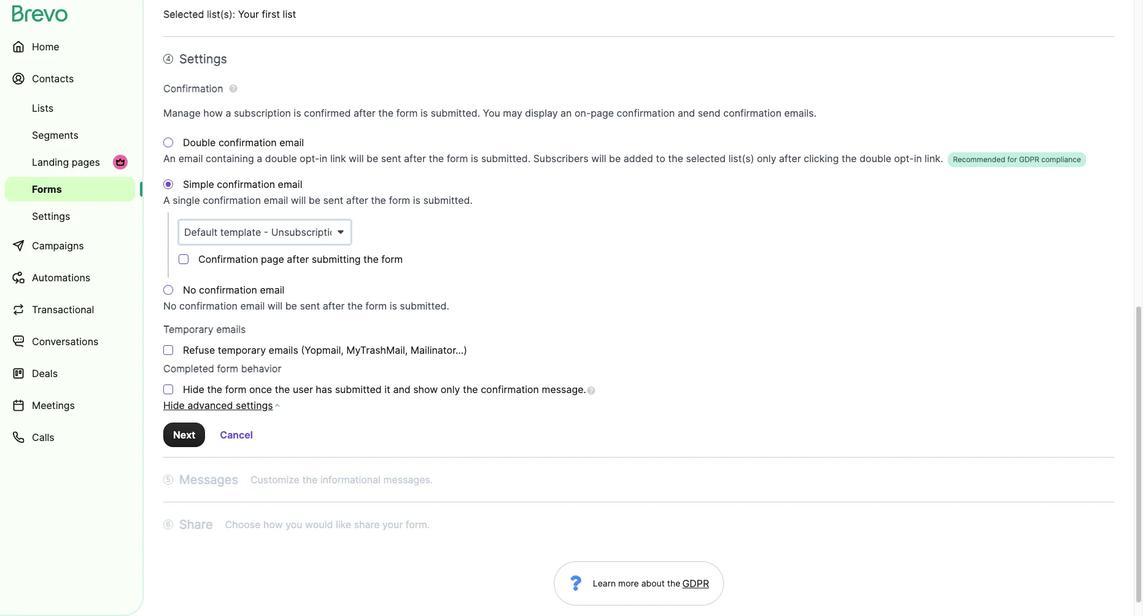Task type: vqa. For each thing, say whether or not it's contained in the screenshot.
usage and plan
no



Task type: describe. For each thing, give the bounding box(es) containing it.
no for no confirmation email will be sent after the form is submitted.
[[163, 300, 177, 312]]

2 double from the left
[[860, 152, 892, 165]]

segments link
[[5, 123, 135, 147]]

how for confirmation
[[203, 107, 223, 119]]

0 horizontal spatial a
[[226, 107, 231, 119]]

an
[[163, 152, 176, 165]]

mailinator…)
[[411, 344, 467, 356]]

has
[[316, 383, 332, 396]]

1 horizontal spatial page
[[591, 107, 614, 119]]

an
[[561, 107, 572, 119]]

first
[[262, 8, 280, 20]]

will right subscribers
[[592, 152, 607, 165]]

calls
[[32, 431, 54, 443]]

no for no confirmation email
[[183, 284, 196, 296]]

display
[[525, 107, 558, 119]]

share
[[179, 517, 213, 532]]

email down simple confirmation email
[[264, 194, 288, 206]]

automations link
[[5, 263, 135, 292]]

email for double confirmation email
[[280, 136, 304, 149]]

recommended
[[953, 155, 1006, 164]]

cancel button
[[210, 422, 263, 447]]

would
[[305, 518, 333, 530]]

forms link
[[5, 177, 135, 201]]

confirmed
[[304, 107, 351, 119]]

confirmation page after submitting the form
[[198, 253, 403, 265]]

will down no confirmation email
[[268, 300, 283, 312]]

messages.
[[384, 473, 433, 486]]

confirmation for confirmation page after submitting the form
[[198, 253, 258, 265]]

home
[[32, 41, 59, 53]]

list(s)
[[729, 152, 755, 165]]

your
[[238, 8, 259, 20]]

simple confirmation email
[[183, 178, 302, 190]]

like
[[336, 518, 351, 530]]

gdpr link
[[681, 576, 710, 591]]

landing pages
[[32, 156, 100, 168]]

user
[[293, 383, 313, 396]]

lists link
[[5, 96, 135, 120]]

show
[[413, 383, 438, 396]]

email for no confirmation email
[[260, 284, 285, 296]]

next button
[[163, 422, 205, 447]]

6
[[166, 519, 171, 529]]

campaigns
[[32, 240, 84, 252]]

choose
[[225, 518, 261, 530]]

manage
[[163, 107, 201, 119]]

selected
[[686, 152, 726, 165]]

next
[[173, 428, 195, 441]]

advanced
[[188, 399, 233, 411]]

no confirmation email will be sent after the form is submitted.
[[163, 300, 449, 312]]

0 horizontal spatial sent
[[300, 300, 320, 312]]

hide the form once the user has submitted it and show only the confirmation message.
[[183, 383, 587, 396]]

1 double from the left
[[265, 152, 297, 165]]

it
[[385, 383, 391, 396]]

settings
[[236, 399, 273, 411]]

more
[[619, 578, 639, 588]]

pages
[[72, 156, 100, 168]]

1 opt- from the left
[[300, 152, 320, 165]]

deals link
[[5, 359, 135, 388]]

messages
[[179, 472, 238, 487]]

lists
[[32, 102, 54, 114]]

hide advanced settings
[[163, 399, 273, 411]]

subscription
[[234, 107, 291, 119]]

informational
[[320, 473, 381, 486]]

automations
[[32, 271, 90, 284]]

email for simple confirmation email
[[278, 178, 302, 190]]

a single confirmation email will be sent after the form is submitted.
[[163, 194, 473, 206]]

completed
[[163, 362, 214, 375]]

be down confirmation page after submitting the form
[[285, 300, 297, 312]]

temporary emails
[[163, 323, 246, 335]]

choose how you would like share your form.
[[225, 518, 430, 530]]

mytrashmail,
[[347, 344, 408, 356]]

compliance
[[1042, 155, 1082, 164]]

deals
[[32, 367, 58, 380]]

1 horizontal spatial only
[[757, 152, 777, 165]]

completed form behavior
[[163, 362, 282, 375]]

transactional
[[32, 303, 94, 316]]

may
[[503, 107, 523, 119]]

(yopmail,
[[301, 344, 344, 356]]

will down simple confirmation email
[[291, 194, 306, 206]]

once
[[249, 383, 272, 396]]

share
[[354, 518, 380, 530]]

hide for hide the form once the user has submitted it and show only the confirmation message.
[[183, 383, 204, 396]]

hide for hide advanced settings
[[163, 399, 185, 411]]

on-
[[575, 107, 591, 119]]

link
[[330, 152, 346, 165]]



Task type: locate. For each thing, give the bounding box(es) containing it.
the
[[379, 107, 394, 119], [429, 152, 444, 165], [668, 152, 684, 165], [842, 152, 857, 165], [371, 194, 386, 206], [364, 253, 379, 265], [348, 300, 363, 312], [207, 383, 222, 396], [275, 383, 290, 396], [463, 383, 478, 396], [302, 473, 318, 486], [667, 578, 681, 588]]

is
[[294, 107, 301, 119], [421, 107, 428, 119], [471, 152, 479, 165], [413, 194, 421, 206], [390, 300, 397, 312]]

clicking
[[804, 152, 839, 165]]

form.
[[406, 518, 430, 530]]

settings down forms
[[32, 210, 70, 222]]

1 horizontal spatial gdpr
[[1020, 155, 1040, 164]]

page
[[591, 107, 614, 119], [261, 253, 284, 265]]

meetings
[[32, 399, 75, 412]]

1 horizontal spatial opt-
[[895, 152, 914, 165]]

only right list(s)
[[757, 152, 777, 165]]

emails up behavior
[[269, 344, 298, 356]]

email down double
[[179, 152, 203, 165]]

1 in from the left
[[320, 152, 328, 165]]

0 vertical spatial hide
[[183, 383, 204, 396]]

to
[[656, 152, 666, 165]]

2 vertical spatial sent
[[300, 300, 320, 312]]

about
[[642, 578, 665, 588]]

1 vertical spatial settings
[[32, 210, 70, 222]]

double down double confirmation email at the left of the page
[[265, 152, 297, 165]]

emails up the temporary
[[216, 323, 246, 335]]

0 vertical spatial confirmation
[[163, 82, 223, 95]]

link.
[[925, 152, 944, 165]]

gdpr right for
[[1020, 155, 1040, 164]]

conversations link
[[5, 327, 135, 356]]

1 horizontal spatial settings
[[179, 52, 227, 66]]

a down double confirmation email at the left of the page
[[257, 152, 262, 165]]

only
[[757, 152, 777, 165], [441, 383, 460, 396]]

2 horizontal spatial sent
[[381, 152, 401, 165]]

the inside learn more about the gdpr
[[667, 578, 681, 588]]

learn
[[593, 578, 616, 588]]

0 horizontal spatial only
[[441, 383, 460, 396]]

learn more about the gdpr
[[593, 577, 710, 589]]

email up no confirmation email will be sent after the form is submitted.
[[260, 284, 285, 296]]

emails.
[[785, 107, 817, 119]]

2 opt- from the left
[[895, 152, 914, 165]]

opt-
[[300, 152, 320, 165], [895, 152, 914, 165]]

no confirmation email
[[183, 284, 285, 296]]

email down subscription
[[280, 136, 304, 149]]

0 horizontal spatial page
[[261, 253, 284, 265]]

submitted
[[335, 383, 382, 396]]

double confirmation email
[[183, 136, 304, 149]]

only right show
[[441, 383, 460, 396]]

1 horizontal spatial no
[[183, 284, 196, 296]]

1 vertical spatial a
[[257, 152, 262, 165]]

0 horizontal spatial settings
[[32, 210, 70, 222]]

page up no confirmation email
[[261, 253, 284, 265]]

temporary
[[218, 344, 266, 356]]

0 vertical spatial page
[[591, 107, 614, 119]]

1 vertical spatial sent
[[323, 194, 344, 206]]

your
[[383, 518, 403, 530]]

double
[[265, 152, 297, 165], [860, 152, 892, 165]]

double
[[183, 136, 216, 149]]

confirmation
[[617, 107, 675, 119], [724, 107, 782, 119], [219, 136, 277, 149], [217, 178, 275, 190], [203, 194, 261, 206], [199, 284, 257, 296], [179, 300, 238, 312], [481, 383, 539, 396]]

0 vertical spatial no
[[183, 284, 196, 296]]

1 horizontal spatial a
[[257, 152, 262, 165]]

how left you
[[263, 518, 283, 530]]

in left link
[[320, 152, 328, 165]]

in left 'link.' on the top of the page
[[914, 152, 922, 165]]

home link
[[5, 32, 135, 61]]

transactional link
[[5, 295, 135, 324]]

send
[[698, 107, 721, 119]]

sent down link
[[323, 194, 344, 206]]

campaigns link
[[5, 231, 135, 260]]

0 horizontal spatial how
[[203, 107, 223, 119]]

landing
[[32, 156, 69, 168]]

landing pages link
[[5, 150, 135, 174]]

and right it
[[393, 383, 411, 396]]

1 horizontal spatial emails
[[269, 344, 298, 356]]

settings
[[179, 52, 227, 66], [32, 210, 70, 222]]

0 vertical spatial sent
[[381, 152, 401, 165]]

opt- left link
[[300, 152, 320, 165]]

how right manage
[[203, 107, 223, 119]]

forms
[[32, 183, 62, 195]]

confirmation up manage
[[163, 82, 223, 95]]

an email containing a double opt-in link will be sent after the form is submitted. subscribers will be added to the selected list(s) only after clicking the double opt-in link.
[[163, 152, 944, 165]]

how for share
[[263, 518, 283, 530]]

sent
[[381, 152, 401, 165], [323, 194, 344, 206], [300, 300, 320, 312]]

1 vertical spatial only
[[441, 383, 460, 396]]

0 horizontal spatial in
[[320, 152, 328, 165]]

0 vertical spatial only
[[757, 152, 777, 165]]

1 vertical spatial confirmation
[[198, 253, 258, 265]]

email
[[280, 136, 304, 149], [179, 152, 203, 165], [278, 178, 302, 190], [264, 194, 288, 206], [260, 284, 285, 296], [240, 300, 265, 312]]

be left added
[[609, 152, 621, 165]]

1 vertical spatial and
[[393, 383, 411, 396]]

you
[[483, 107, 500, 119]]

email for no confirmation email will be sent after the form is submitted.
[[240, 300, 265, 312]]

sent up "(yopmail,"
[[300, 300, 320, 312]]

0 horizontal spatial gdpr
[[683, 577, 710, 589]]

cancel
[[220, 428, 253, 441]]

1 vertical spatial gdpr
[[683, 577, 710, 589]]

customize the informational messages.
[[251, 473, 433, 486]]

5
[[166, 475, 171, 484]]

simple
[[183, 178, 214, 190]]

conversations
[[32, 335, 99, 348]]

0 horizontal spatial and
[[393, 383, 411, 396]]

1 vertical spatial hide
[[163, 399, 185, 411]]

contacts link
[[5, 64, 135, 93]]

contacts
[[32, 72, 74, 85]]

opt- left 'link.' on the top of the page
[[895, 152, 914, 165]]

a up double confirmation email at the left of the page
[[226, 107, 231, 119]]

1 horizontal spatial sent
[[323, 194, 344, 206]]

2 in from the left
[[914, 152, 922, 165]]

in
[[320, 152, 328, 165], [914, 152, 922, 165]]

recommended for gdpr compliance
[[953, 155, 1082, 164]]

email up the a single confirmation email will be sent after the form is submitted.
[[278, 178, 302, 190]]

how
[[203, 107, 223, 119], [263, 518, 283, 530]]

sent right link
[[381, 152, 401, 165]]

confirmation
[[163, 82, 223, 95], [198, 253, 258, 265]]

manage how a subscription is confirmed after the form is submitted. you may display an on-page confirmation and send confirmation emails.
[[163, 107, 817, 119]]

0 vertical spatial gdpr
[[1020, 155, 1040, 164]]

confirmation up no confirmation email
[[198, 253, 258, 265]]

will right link
[[349, 152, 364, 165]]

for
[[1008, 155, 1018, 164]]

will
[[349, 152, 364, 165], [592, 152, 607, 165], [291, 194, 306, 206], [268, 300, 283, 312]]

containing
[[206, 152, 254, 165]]

settings link
[[5, 204, 135, 228]]

1 horizontal spatial double
[[860, 152, 892, 165]]

0 horizontal spatial no
[[163, 300, 177, 312]]

1 vertical spatial no
[[163, 300, 177, 312]]

1 vertical spatial how
[[263, 518, 283, 530]]

refuse temporary emails (yopmail, mytrashmail, mailinator…)
[[183, 344, 467, 356]]

1 horizontal spatial in
[[914, 152, 922, 165]]

4
[[166, 54, 171, 63]]

refuse
[[183, 344, 215, 356]]

submitting
[[312, 253, 361, 265]]

message.
[[542, 383, 587, 396]]

settings right 4
[[179, 52, 227, 66]]

gdpr
[[1020, 155, 1040, 164], [683, 577, 710, 589]]

double right clicking
[[860, 152, 892, 165]]

submitted.
[[431, 107, 480, 119], [481, 152, 531, 165], [423, 194, 473, 206], [400, 300, 449, 312]]

0 horizontal spatial double
[[265, 152, 297, 165]]

segments
[[32, 129, 79, 141]]

meetings link
[[5, 391, 135, 420]]

1 vertical spatial page
[[261, 253, 284, 265]]

temporary
[[163, 323, 214, 335]]

1 horizontal spatial and
[[678, 107, 695, 119]]

be right link
[[367, 152, 378, 165]]

0 vertical spatial emails
[[216, 323, 246, 335]]

a
[[163, 194, 170, 206]]

1 vertical spatial emails
[[269, 344, 298, 356]]

0 vertical spatial how
[[203, 107, 223, 119]]

0 vertical spatial settings
[[179, 52, 227, 66]]

0 vertical spatial a
[[226, 107, 231, 119]]

and left the send at the right of page
[[678, 107, 695, 119]]

page right an in the top of the page
[[591, 107, 614, 119]]

single
[[173, 194, 200, 206]]

email down no confirmation email
[[240, 300, 265, 312]]

gdpr right about
[[683, 577, 710, 589]]

1 horizontal spatial how
[[263, 518, 283, 530]]

0 horizontal spatial opt-
[[300, 152, 320, 165]]

0 vertical spatial and
[[678, 107, 695, 119]]

be up confirmation page after submitting the form
[[309, 194, 321, 206]]

calls link
[[5, 423, 135, 452]]

hide down completed
[[183, 383, 204, 396]]

left___rvooi image
[[115, 157, 125, 167]]

subscribers
[[534, 152, 589, 165]]

0 horizontal spatial emails
[[216, 323, 246, 335]]

customize
[[251, 473, 300, 486]]

selected
[[163, 8, 204, 20]]

confirmation for confirmation
[[163, 82, 223, 95]]

hide up next
[[163, 399, 185, 411]]



